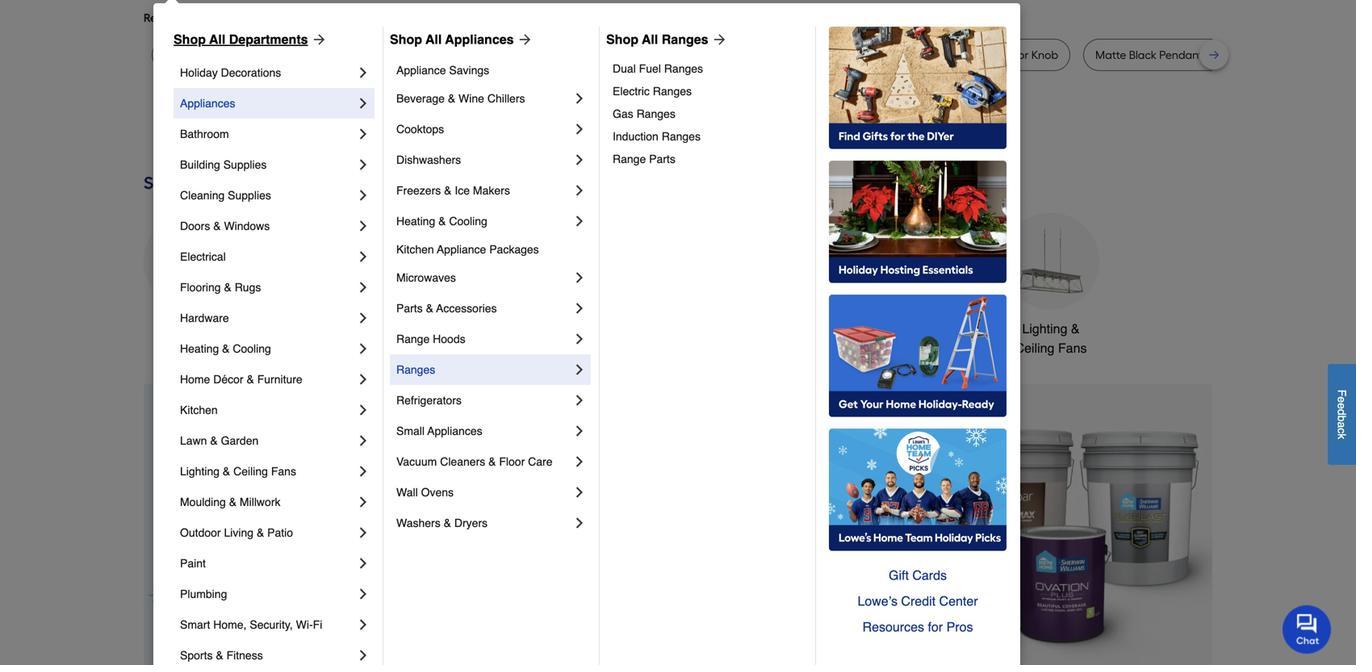 Task type: describe. For each thing, give the bounding box(es) containing it.
christmas decorations button
[[389, 213, 486, 358]]

lowe's
[[858, 594, 898, 609]]

moulding & millwork
[[180, 496, 281, 509]]

paint link
[[180, 548, 355, 579]]

1 vertical spatial appliance
[[437, 243, 486, 256]]

faucets
[[561, 321, 607, 336]]

hardware link
[[180, 303, 355, 334]]

small appliances
[[397, 425, 483, 438]]

chat invite button image
[[1283, 605, 1333, 654]]

chevron right image for small appliances link
[[572, 423, 588, 439]]

windows
[[224, 220, 270, 233]]

lawn & garden
[[180, 435, 259, 447]]

cleaning supplies
[[180, 189, 271, 202]]

arrow left image
[[444, 525, 460, 541]]

range parts
[[613, 153, 676, 166]]

fans inside button
[[1059, 341, 1087, 356]]

f
[[1336, 390, 1349, 397]]

lighting inside lighting & ceiling fans button
[[1023, 321, 1068, 336]]

kitchen for kitchen appliance packages
[[397, 243, 434, 256]]

get your home holiday-ready. image
[[829, 295, 1007, 418]]

cluster
[[1235, 48, 1271, 62]]

shop all appliances
[[390, 32, 514, 47]]

paint
[[180, 557, 206, 570]]

chevron right image for washers & dryers
[[572, 515, 588, 531]]

heating & cooling for heating & cooling link to the left
[[180, 342, 271, 355]]

freezers & ice makers link
[[397, 175, 572, 206]]

gift cards link
[[829, 563, 1007, 589]]

ranges inside dual fuel ranges link
[[665, 62, 704, 75]]

black faucet
[[444, 48, 510, 62]]

parts & accessories
[[397, 302, 497, 315]]

cleaning
[[180, 189, 225, 202]]

resources
[[863, 620, 925, 635]]

resources for pros
[[863, 620, 974, 635]]

range for range hoods
[[397, 333, 430, 346]]

island
[[804, 48, 834, 62]]

smart home, security, wi-fi link
[[180, 610, 355, 640]]

appliances up cleaners
[[428, 425, 483, 438]]

parts inside 'range parts' link
[[649, 153, 676, 166]]

holiday hosting essentials. image
[[829, 161, 1007, 283]]

freezers & ice makers
[[397, 184, 510, 197]]

ranges inside the shop all ranges link
[[662, 32, 709, 47]]

dryers
[[455, 517, 488, 530]]

care
[[528, 456, 553, 468]]

you
[[291, 11, 310, 25]]

vacuum
[[397, 456, 437, 468]]

building
[[180, 158, 220, 171]]

flooring & rugs
[[180, 281, 261, 294]]

savings
[[449, 64, 490, 77]]

knob
[[1032, 48, 1059, 62]]

home,
[[213, 619, 247, 632]]

ranges inside induction ranges link
[[662, 130, 701, 143]]

floor
[[499, 456, 525, 468]]

for left kitchen
[[744, 48, 760, 62]]

chevron right image for home décor & furniture link
[[355, 372, 372, 388]]

lowe's credit center
[[858, 594, 979, 609]]

red light fixture
[[547, 48, 632, 62]]

f e e d b a c k
[[1336, 390, 1349, 439]]

appliances up 'black faucet'
[[445, 32, 514, 47]]

arrow right image for ranges
[[709, 31, 728, 48]]

c
[[1336, 428, 1349, 434]]

kitchen appliance packages
[[397, 243, 539, 256]]

0 horizontal spatial heating & cooling link
[[180, 334, 355, 364]]

foyer light
[[351, 48, 407, 62]]

1 pendant from the left
[[669, 48, 712, 62]]

1 vertical spatial fans
[[271, 465, 296, 478]]

chevron right image for freezers & ice makers
[[572, 183, 588, 199]]

appliances inside button
[[161, 321, 224, 336]]

recommended searches for you heading
[[144, 10, 1213, 26]]

smart for smart home, security, wi-fi
[[180, 619, 210, 632]]

chevron right image for smart home, security, wi-fi
[[355, 617, 372, 633]]

chevron right image for ranges
[[572, 362, 588, 378]]

chevron right image for vacuum cleaners & floor care link
[[572, 454, 588, 470]]

ceiling inside button
[[1016, 341, 1055, 356]]

recommended searches for you
[[144, 11, 310, 25]]

cards
[[913, 568, 947, 583]]

light for pendant light for kitchen island
[[715, 48, 741, 62]]

range parts link
[[613, 148, 804, 170]]

christmas decorations
[[403, 321, 472, 356]]

microwaves
[[397, 271, 456, 284]]

lowe's home team holiday picks. image
[[829, 429, 1007, 552]]

parts & accessories link
[[397, 293, 572, 324]]

flooring
[[180, 281, 221, 294]]

supplies for cleaning supplies
[[228, 189, 271, 202]]

appliance savings
[[397, 64, 490, 77]]

red
[[547, 48, 567, 62]]

pros
[[947, 620, 974, 635]]

all for ranges
[[642, 32, 658, 47]]

wi-
[[296, 619, 313, 632]]

moulding & millwork link
[[180, 487, 355, 518]]

kitchen link
[[180, 395, 355, 426]]

vacuum cleaners & floor care
[[397, 456, 553, 468]]

appliances link
[[180, 88, 355, 119]]

find gifts for the diyer. image
[[829, 27, 1007, 149]]

chevron right image for building supplies link
[[355, 157, 372, 173]]

wine
[[459, 92, 485, 105]]

arrow right image
[[308, 31, 328, 48]]

heating & cooling for heating & cooling link to the right
[[397, 215, 488, 228]]

doors & windows link
[[180, 211, 355, 241]]

shop all departments link
[[174, 30, 328, 49]]

2 horizontal spatial arrow right image
[[1183, 525, 1199, 541]]

dual fuel ranges
[[613, 62, 704, 75]]

washers & dryers
[[397, 517, 488, 530]]

1 horizontal spatial cooling
[[449, 215, 488, 228]]

shop 25 days of deals by category image
[[144, 170, 1213, 197]]

microwaves link
[[397, 262, 572, 293]]

5 light from the left
[[1206, 48, 1232, 62]]

interior
[[966, 48, 1002, 62]]

chevron right image for appliances link
[[355, 95, 372, 111]]

cooktops
[[397, 123, 444, 136]]

moulding
[[180, 496, 226, 509]]

0 horizontal spatial ceiling
[[234, 465, 268, 478]]

chevron right image for "dishwashers" link
[[572, 152, 588, 168]]

smart home
[[893, 321, 965, 336]]

holiday decorations
[[180, 66, 281, 79]]

free same-day delivery when you order 1 gallon or more of paint by 2 p m. image
[[430, 384, 1213, 666]]

shop all appliances link
[[390, 30, 533, 49]]

flooring & rugs link
[[180, 272, 355, 303]]

lowe's credit center link
[[829, 589, 1007, 615]]

outdoor living & patio link
[[180, 518, 355, 548]]

chevron right image for "bathroom" link on the left
[[355, 126, 372, 142]]

small
[[397, 425, 425, 438]]

shop all ranges
[[607, 32, 709, 47]]

a
[[1336, 422, 1349, 428]]

cleaners
[[440, 456, 486, 468]]

2 e from the top
[[1336, 403, 1349, 409]]

decorations for christmas
[[403, 341, 472, 356]]

security,
[[250, 619, 293, 632]]

shop for shop all departments
[[174, 32, 206, 47]]



Task type: vqa. For each thing, say whether or not it's contained in the screenshot.
arrow right image within shop All Ranges 'link'
yes



Task type: locate. For each thing, give the bounding box(es) containing it.
kitchen up lawn
[[180, 404, 218, 417]]

& inside button
[[1072, 321, 1080, 336]]

decorations down light for ceiling
[[221, 66, 281, 79]]

0 vertical spatial heating & cooling
[[397, 215, 488, 228]]

light up electric ranges link
[[715, 48, 741, 62]]

0 vertical spatial parts
[[649, 153, 676, 166]]

1 horizontal spatial lighting
[[1023, 321, 1068, 336]]

vacuum cleaners & floor care link
[[397, 447, 572, 477]]

faucet
[[475, 48, 510, 62]]

all down recommended searches for you
[[209, 32, 226, 47]]

chevron right image for sports & fitness link
[[355, 648, 372, 664]]

chevron right image for "range hoods" link
[[572, 331, 588, 347]]

range
[[613, 153, 646, 166], [397, 333, 430, 346]]

hoods
[[433, 333, 466, 346]]

0 vertical spatial decorations
[[221, 66, 281, 79]]

door
[[1004, 48, 1029, 62]]

doors & windows
[[180, 220, 270, 233]]

0 horizontal spatial black
[[444, 48, 472, 62]]

4 light from the left
[[715, 48, 741, 62]]

chandelier
[[871, 48, 929, 62]]

recommended
[[144, 11, 221, 25]]

wall ovens link
[[397, 477, 572, 508]]

shop up "uolfin"
[[174, 32, 206, 47]]

heating & cooling up décor
[[180, 342, 271, 355]]

chevron right image for parts & accessories link on the left top of the page
[[572, 300, 588, 317]]

chevron right image for refrigerators link
[[572, 393, 588, 409]]

chevron right image
[[355, 65, 372, 81], [355, 95, 372, 111], [355, 126, 372, 142], [572, 152, 588, 168], [355, 157, 372, 173], [355, 187, 372, 204], [572, 213, 588, 229], [355, 218, 372, 234], [572, 300, 588, 317], [572, 331, 588, 347], [355, 341, 372, 357], [355, 372, 372, 388], [572, 393, 588, 409], [355, 402, 372, 418], [572, 423, 588, 439], [572, 454, 588, 470], [355, 464, 372, 480], [572, 485, 588, 501], [355, 494, 372, 510], [355, 525, 372, 541], [355, 556, 372, 572], [355, 586, 372, 603], [355, 648, 372, 664]]

1 horizontal spatial black
[[1130, 48, 1157, 62]]

0 horizontal spatial heating
[[180, 342, 219, 355]]

smart inside smart home, security, wi-fi link
[[180, 619, 210, 632]]

1 horizontal spatial parts
[[649, 153, 676, 166]]

e up b at the right bottom
[[1336, 403, 1349, 409]]

1 vertical spatial cooling
[[233, 342, 271, 355]]

cooktops link
[[397, 114, 572, 145]]

2 all from the left
[[426, 32, 442, 47]]

kitchen
[[397, 243, 434, 256], [514, 321, 557, 336], [180, 404, 218, 417]]

1 horizontal spatial bathroom
[[778, 321, 834, 336]]

0 horizontal spatial smart
[[180, 619, 210, 632]]

ranges inside electric ranges link
[[653, 85, 692, 98]]

1 horizontal spatial ceiling
[[1016, 341, 1055, 356]]

chevron right image for wall ovens link
[[572, 485, 588, 501]]

1 e from the top
[[1336, 397, 1349, 403]]

chevron right image for paint link
[[355, 556, 372, 572]]

0 vertical spatial bathroom
[[180, 128, 229, 141]]

ceiling
[[1016, 341, 1055, 356], [234, 465, 268, 478]]

smart home button
[[880, 213, 977, 339]]

2 black from the left
[[1130, 48, 1157, 62]]

cooling
[[449, 215, 488, 228], [233, 342, 271, 355]]

parts
[[649, 153, 676, 166], [397, 302, 423, 315]]

parts down induction ranges
[[649, 153, 676, 166]]

shop for shop all ranges
[[607, 32, 639, 47]]

chevron right image for beverage & wine chillers
[[572, 90, 588, 107]]

1 horizontal spatial fans
[[1059, 341, 1087, 356]]

black right matte
[[1130, 48, 1157, 62]]

pendant up dual fuel ranges
[[669, 48, 712, 62]]

0 vertical spatial fans
[[1059, 341, 1087, 356]]

lighting inside lighting & ceiling fans link
[[180, 465, 220, 478]]

center
[[940, 594, 979, 609]]

1 vertical spatial smart
[[180, 619, 210, 632]]

fans
[[1059, 341, 1087, 356], [271, 465, 296, 478]]

dual
[[613, 62, 636, 75]]

b
[[1336, 416, 1349, 422]]

black down shop all appliances
[[444, 48, 472, 62]]

bathroom inside 'button'
[[778, 321, 834, 336]]

range down "induction"
[[613, 153, 646, 166]]

1 vertical spatial kitchen
[[514, 321, 557, 336]]

0 vertical spatial kitchen
[[397, 243, 434, 256]]

0 horizontal spatial heating & cooling
[[180, 342, 271, 355]]

shop
[[174, 32, 206, 47], [390, 32, 422, 47], [607, 32, 639, 47]]

for left you
[[274, 11, 288, 25]]

25 days of deals. don't miss deals every day. same-day delivery on in-stock orders placed by 2 p m. image
[[144, 384, 405, 666]]

gas
[[613, 107, 634, 120]]

shop all departments
[[174, 32, 308, 47]]

outdoor
[[180, 527, 221, 540]]

ranges down gas ranges link
[[662, 130, 701, 143]]

0 horizontal spatial kitchen
[[180, 404, 218, 417]]

chevron right image for 'cleaning supplies' link
[[355, 187, 372, 204]]

1 vertical spatial heating
[[180, 342, 219, 355]]

appliance up microwaves link
[[437, 243, 486, 256]]

1 horizontal spatial heating & cooling
[[397, 215, 488, 228]]

chevron right image for hardware
[[355, 310, 372, 326]]

smart home, security, wi-fi
[[180, 619, 323, 632]]

smart inside smart home button
[[893, 321, 927, 336]]

0 vertical spatial heating
[[397, 215, 436, 228]]

1 light from the left
[[231, 48, 257, 62]]

light down shop all departments
[[231, 48, 257, 62]]

3 shop from the left
[[607, 32, 639, 47]]

chevron right image for doors & windows link
[[355, 218, 372, 234]]

sports
[[180, 649, 213, 662]]

1 vertical spatial range
[[397, 333, 430, 346]]

1 horizontal spatial range
[[613, 153, 646, 166]]

1 vertical spatial ceiling
[[234, 465, 268, 478]]

accessories
[[436, 302, 497, 315]]

christmas
[[409, 321, 467, 336]]

0 horizontal spatial arrow right image
[[514, 31, 533, 48]]

1 black from the left
[[444, 48, 472, 62]]

chevron right image for 'holiday decorations' link
[[355, 65, 372, 81]]

appliance savings link
[[397, 57, 588, 83]]

pendant light for kitchen island
[[669, 48, 834, 62]]

light left cluster
[[1206, 48, 1232, 62]]

2 vertical spatial kitchen
[[180, 404, 218, 417]]

holiday decorations link
[[180, 57, 355, 88]]

0 vertical spatial lighting & ceiling fans
[[1016, 321, 1087, 356]]

gas ranges link
[[613, 103, 804, 125]]

searches
[[224, 11, 271, 25]]

induction ranges link
[[613, 125, 804, 148]]

beverage
[[397, 92, 445, 105]]

1 horizontal spatial decorations
[[403, 341, 472, 356]]

heating & cooling link down makers
[[397, 206, 572, 237]]

lawn & garden link
[[180, 426, 355, 456]]

1 horizontal spatial heating
[[397, 215, 436, 228]]

shop up fixture
[[607, 32, 639, 47]]

supplies for building supplies
[[223, 158, 267, 171]]

0 horizontal spatial home
[[180, 373, 210, 386]]

chevron right image for microwaves
[[572, 270, 588, 286]]

1 vertical spatial bathroom
[[778, 321, 834, 336]]

wall ovens
[[397, 486, 454, 499]]

1 horizontal spatial shop
[[390, 32, 422, 47]]

packages
[[490, 243, 539, 256]]

light for red light fixture
[[569, 48, 595, 62]]

0 vertical spatial ceiling
[[1016, 341, 1055, 356]]

1 vertical spatial home
[[180, 373, 210, 386]]

all for departments
[[209, 32, 226, 47]]

1 horizontal spatial home
[[931, 321, 965, 336]]

0 vertical spatial smart
[[893, 321, 927, 336]]

1 horizontal spatial lighting & ceiling fans
[[1016, 321, 1087, 356]]

chevron right image for moulding & millwork link
[[355, 494, 372, 510]]

parts inside parts & accessories link
[[397, 302, 423, 315]]

0 horizontal spatial all
[[209, 32, 226, 47]]

ovens
[[421, 486, 454, 499]]

ranges inside gas ranges link
[[637, 107, 676, 120]]

ranges down recommended searches for you heading
[[662, 32, 709, 47]]

range left "hoods"
[[397, 333, 430, 346]]

departments
[[229, 32, 308, 47]]

gift
[[889, 568, 909, 583]]

shop for shop all appliances
[[390, 32, 422, 47]]

kitchen up microwaves at top
[[397, 243, 434, 256]]

1 vertical spatial lighting & ceiling fans
[[180, 465, 296, 478]]

heating down freezers
[[397, 215, 436, 228]]

arrow right image inside the shop all ranges link
[[709, 31, 728, 48]]

decorations down the christmas
[[403, 341, 472, 356]]

cooling up "home décor & furniture"
[[233, 342, 271, 355]]

decorations inside button
[[403, 341, 472, 356]]

1 vertical spatial parts
[[397, 302, 423, 315]]

kitchen appliance packages link
[[397, 237, 588, 262]]

electrical link
[[180, 241, 355, 272]]

chillers
[[488, 92, 525, 105]]

3 all from the left
[[642, 32, 658, 47]]

range hoods
[[397, 333, 466, 346]]

light for foyer light
[[381, 48, 407, 62]]

0 horizontal spatial lighting
[[180, 465, 220, 478]]

2 light from the left
[[381, 48, 407, 62]]

cooling up kitchen appliance packages
[[449, 215, 488, 228]]

kitchen for kitchen faucets
[[514, 321, 557, 336]]

0 horizontal spatial parts
[[397, 302, 423, 315]]

arrow right image
[[514, 31, 533, 48], [709, 31, 728, 48], [1183, 525, 1199, 541]]

pendant right matte
[[1160, 48, 1203, 62]]

dishwashers
[[397, 153, 461, 166]]

ranges link
[[397, 355, 572, 385]]

1 shop from the left
[[174, 32, 206, 47]]

furniture
[[257, 373, 303, 386]]

0 vertical spatial range
[[613, 153, 646, 166]]

0 vertical spatial supplies
[[223, 158, 267, 171]]

0 vertical spatial heating & cooling link
[[397, 206, 572, 237]]

0 horizontal spatial cooling
[[233, 342, 271, 355]]

1 horizontal spatial all
[[426, 32, 442, 47]]

lighting & ceiling fans inside button
[[1016, 321, 1087, 356]]

1 vertical spatial decorations
[[403, 341, 472, 356]]

2 horizontal spatial kitchen
[[514, 321, 557, 336]]

1 horizontal spatial kitchen
[[397, 243, 434, 256]]

appliance up "beverage"
[[397, 64, 446, 77]]

lighting & ceiling fans button
[[1003, 213, 1100, 358]]

1 vertical spatial supplies
[[228, 189, 271, 202]]

0 horizontal spatial fans
[[271, 465, 296, 478]]

1 horizontal spatial pendant
[[1160, 48, 1203, 62]]

ice
[[455, 184, 470, 197]]

1 vertical spatial lighting
[[180, 465, 220, 478]]

2 pendant from the left
[[1160, 48, 1203, 62]]

all for appliances
[[426, 32, 442, 47]]

ceiling
[[278, 48, 314, 62]]

induction
[[613, 130, 659, 143]]

shop up foyer light
[[390, 32, 422, 47]]

arrow right image for appliances
[[514, 31, 533, 48]]

appliances down flooring
[[161, 321, 224, 336]]

0 horizontal spatial shop
[[174, 32, 206, 47]]

chevron right image for outdoor living & patio link on the bottom of the page
[[355, 525, 372, 541]]

chevron right image for lighting & ceiling fans link at the left bottom of the page
[[355, 464, 372, 480]]

3 light from the left
[[569, 48, 595, 62]]

smart for smart home
[[893, 321, 927, 336]]

electric
[[613, 85, 650, 98]]

range for range parts
[[613, 153, 646, 166]]

0 vertical spatial appliance
[[397, 64, 446, 77]]

d
[[1336, 409, 1349, 416]]

appliances down the holiday
[[180, 97, 235, 110]]

0 vertical spatial home
[[931, 321, 965, 336]]

all
[[209, 32, 226, 47], [426, 32, 442, 47], [642, 32, 658, 47]]

kitchen
[[763, 48, 801, 62]]

chevron right image for lawn & garden
[[355, 433, 372, 449]]

lowe's wishes you and your family a happy hanukkah. image
[[144, 113, 1213, 153]]

kitchen inside button
[[514, 321, 557, 336]]

0 vertical spatial lighting
[[1023, 321, 1068, 336]]

appliances button
[[144, 213, 241, 339]]

ranges up electric ranges link
[[665, 62, 704, 75]]

chevron right image for kitchen link
[[355, 402, 372, 418]]

for left pros
[[928, 620, 943, 635]]

arrow right image inside shop all appliances link
[[514, 31, 533, 48]]

living
[[224, 527, 254, 540]]

ranges down dual fuel ranges
[[653, 85, 692, 98]]

0 horizontal spatial pendant
[[669, 48, 712, 62]]

scroll to item #2 image
[[778, 637, 817, 644]]

home décor & furniture link
[[180, 364, 355, 395]]

chevron right image for electrical
[[355, 249, 372, 265]]

chevron right image for cooktops
[[572, 121, 588, 137]]

all up fuel
[[642, 32, 658, 47]]

heating & cooling link up furniture
[[180, 334, 355, 364]]

0 vertical spatial cooling
[[449, 215, 488, 228]]

home
[[931, 321, 965, 336], [180, 373, 210, 386]]

chevron right image
[[572, 90, 588, 107], [572, 121, 588, 137], [572, 183, 588, 199], [355, 249, 372, 265], [572, 270, 588, 286], [355, 279, 372, 296], [355, 310, 372, 326], [572, 362, 588, 378], [355, 433, 372, 449], [572, 515, 588, 531], [355, 617, 372, 633]]

heating & cooling down freezers & ice makers
[[397, 215, 488, 228]]

heating for heating & cooling link to the right
[[397, 215, 436, 228]]

makers
[[473, 184, 510, 197]]

0 horizontal spatial bathroom
[[180, 128, 229, 141]]

heating for heating & cooling link to the left
[[180, 342, 219, 355]]

light
[[231, 48, 257, 62], [381, 48, 407, 62], [569, 48, 595, 62], [715, 48, 741, 62], [1206, 48, 1232, 62]]

bathroom link
[[180, 119, 355, 149]]

light right 'red'
[[569, 48, 595, 62]]

kitchen left 'faucets'
[[514, 321, 557, 336]]

matte black pendant light cluster
[[1096, 48, 1271, 62]]

beverage & wine chillers link
[[397, 83, 572, 114]]

e up d on the bottom right
[[1336, 397, 1349, 403]]

wall
[[397, 486, 418, 499]]

sports & fitness
[[180, 649, 263, 662]]

supplies up windows
[[228, 189, 271, 202]]

1 horizontal spatial smart
[[893, 321, 927, 336]]

parts up the christmas
[[397, 302, 423, 315]]

building supplies
[[180, 158, 267, 171]]

chevron right image for plumbing "link"
[[355, 586, 372, 603]]

induction ranges
[[613, 130, 701, 143]]

1 vertical spatial heating & cooling link
[[180, 334, 355, 364]]

heating
[[397, 215, 436, 228], [180, 342, 219, 355]]

supplies up cleaning supplies
[[223, 158, 267, 171]]

1 horizontal spatial arrow right image
[[709, 31, 728, 48]]

1 all from the left
[[209, 32, 226, 47]]

decorations for holiday
[[221, 66, 281, 79]]

1 horizontal spatial heating & cooling link
[[397, 206, 572, 237]]

smart
[[893, 321, 927, 336], [180, 619, 210, 632]]

hardware
[[180, 312, 229, 325]]

0 horizontal spatial decorations
[[221, 66, 281, 79]]

2 shop from the left
[[390, 32, 422, 47]]

ranges up 'refrigerators'
[[397, 363, 436, 376]]

cleaning supplies link
[[180, 180, 355, 211]]

chevron right image for flooring & rugs
[[355, 279, 372, 296]]

all up appliance savings at the top left of page
[[426, 32, 442, 47]]

home inside button
[[931, 321, 965, 336]]

decorations
[[221, 66, 281, 79], [403, 341, 472, 356]]

shop all ranges link
[[607, 30, 728, 49]]

light right the foyer
[[381, 48, 407, 62]]

ranges inside ranges link
[[397, 363, 436, 376]]

for inside heading
[[274, 11, 288, 25]]

heating down hardware at left top
[[180, 342, 219, 355]]

for down departments in the top left of the page
[[259, 48, 275, 62]]

0 horizontal spatial range
[[397, 333, 430, 346]]

2 horizontal spatial shop
[[607, 32, 639, 47]]

0 horizontal spatial lighting & ceiling fans
[[180, 465, 296, 478]]

ranges up induction ranges
[[637, 107, 676, 120]]

2 horizontal spatial all
[[642, 32, 658, 47]]

1 vertical spatial heating & cooling
[[180, 342, 271, 355]]



